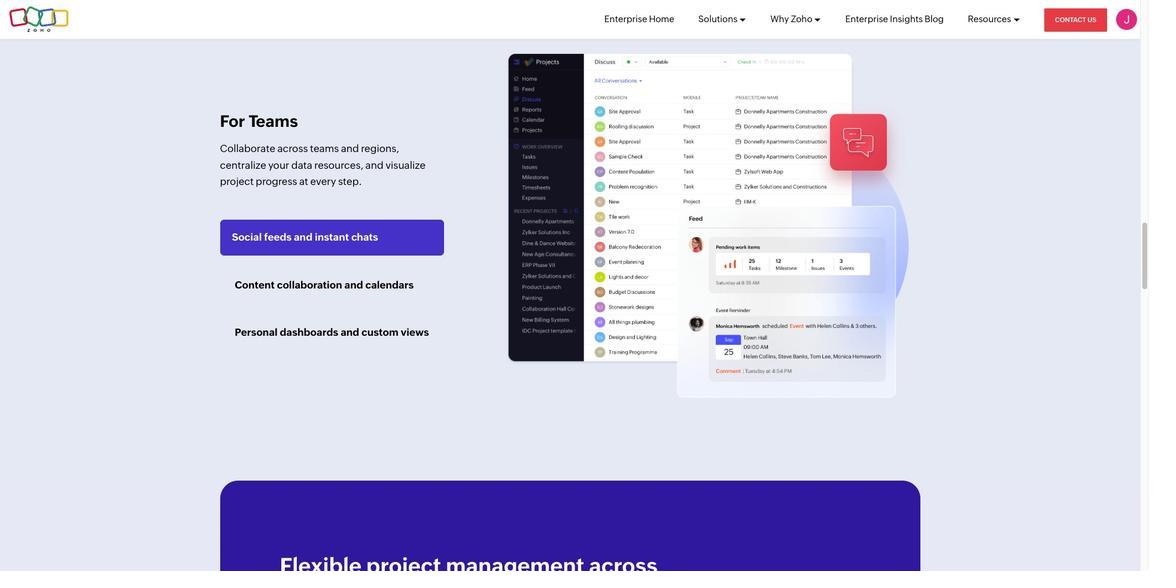 Task type: locate. For each thing, give the bounding box(es) containing it.
for
[[220, 112, 245, 131]]

social feeds and instant chats image
[[501, 53, 920, 404]]

0 horizontal spatial enterprise
[[605, 14, 647, 24]]

personal dashboards and custom views
[[235, 326, 429, 338]]

enterprise left "home" at right
[[605, 14, 647, 24]]

and for instant
[[294, 231, 313, 243]]

project
[[220, 175, 254, 187]]

enterprise left insights
[[846, 14, 888, 24]]

collaborate across teams and regions, centralize your data resources, and visualize project progress at every step.
[[220, 143, 426, 187]]

why zoho
[[771, 14, 813, 24]]

your
[[268, 159, 289, 171]]

1 horizontal spatial enterprise
[[846, 14, 888, 24]]

enterprise for enterprise insights blog
[[846, 14, 888, 24]]

content collaboration and calendars
[[235, 279, 414, 291]]

blog
[[925, 14, 944, 24]]

enterprise home link
[[605, 0, 675, 38]]

contact us
[[1055, 16, 1097, 23]]

1 enterprise from the left
[[605, 14, 647, 24]]

across
[[277, 143, 308, 155]]

social feeds and instant chats
[[232, 231, 378, 243]]

enterprise
[[605, 14, 647, 24], [846, 14, 888, 24]]

dashboards
[[280, 326, 339, 338]]

and left calendars
[[345, 279, 363, 291]]

resources
[[968, 14, 1012, 24]]

and for custom
[[341, 326, 359, 338]]

and left custom
[[341, 326, 359, 338]]

enterprise for enterprise home
[[605, 14, 647, 24]]

at
[[299, 175, 308, 187]]

and down regions,
[[366, 159, 384, 171]]

why
[[771, 14, 789, 24]]

teams
[[310, 143, 339, 155]]

and up "resources," at the top of page
[[341, 143, 359, 155]]

insights
[[890, 14, 923, 24]]

2 enterprise from the left
[[846, 14, 888, 24]]

chats
[[351, 231, 378, 243]]

for teams
[[220, 112, 298, 131]]

and for calendars
[[345, 279, 363, 291]]

and
[[341, 143, 359, 155], [366, 159, 384, 171], [294, 231, 313, 243], [345, 279, 363, 291], [341, 326, 359, 338]]

personal
[[235, 326, 278, 338]]

enterprise insights blog link
[[846, 0, 944, 38]]

and right feeds at the left top of the page
[[294, 231, 313, 243]]



Task type: describe. For each thing, give the bounding box(es) containing it.
data
[[291, 159, 312, 171]]

zoho
[[791, 14, 813, 24]]

visualize
[[386, 159, 426, 171]]

teams
[[249, 112, 298, 131]]

zoho enterprise logo image
[[9, 6, 69, 33]]

regions,
[[361, 143, 399, 155]]

home
[[649, 14, 675, 24]]

enterprise home
[[605, 14, 675, 24]]

centralize
[[220, 159, 266, 171]]

james peterson image
[[1117, 9, 1138, 30]]

solutions
[[699, 14, 738, 24]]

social
[[232, 231, 262, 243]]

custom
[[362, 326, 399, 338]]

views
[[401, 326, 429, 338]]

feeds
[[264, 231, 292, 243]]

every
[[310, 175, 336, 187]]

us
[[1088, 16, 1097, 23]]

collaborate
[[220, 143, 275, 155]]

calendars
[[365, 279, 414, 291]]

instant
[[315, 231, 349, 243]]

collaboration
[[277, 279, 342, 291]]

contact
[[1055, 16, 1087, 23]]

contact us link
[[1045, 8, 1108, 32]]

progress
[[256, 175, 297, 187]]

enterprise insights blog
[[846, 14, 944, 24]]

resources,
[[315, 159, 363, 171]]

step.
[[338, 175, 362, 187]]

content
[[235, 279, 275, 291]]



Task type: vqa. For each thing, say whether or not it's contained in the screenshot.
content
yes



